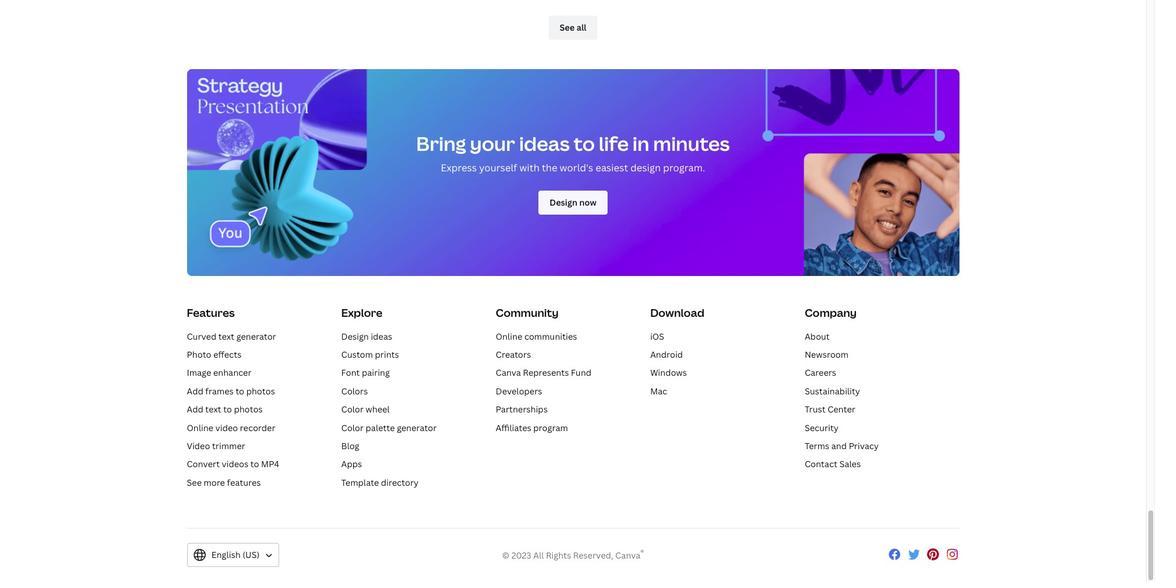 Task type: locate. For each thing, give the bounding box(es) containing it.
1 vertical spatial canva
[[616, 550, 641, 562]]

1 color from the top
[[341, 404, 364, 415]]

online up creators link
[[496, 331, 523, 342]]

rights
[[546, 550, 571, 562]]

add for add text to photos
[[187, 404, 203, 415]]

canva right reserved, at the bottom of page
[[616, 550, 641, 562]]

ios
[[651, 331, 665, 342]]

convert
[[187, 459, 220, 470]]

video trimmer
[[187, 441, 245, 452]]

directory
[[381, 477, 419, 489]]

0 vertical spatial text
[[219, 331, 234, 342]]

community
[[496, 306, 559, 320]]

curved
[[187, 331, 216, 342]]

prints
[[375, 349, 399, 361]]

mp4
[[261, 459, 279, 470]]

colors
[[341, 386, 368, 397]]

to up the world's
[[574, 130, 595, 156]]

1 horizontal spatial ideas
[[519, 130, 570, 156]]

apps
[[341, 459, 362, 470]]

newsroom link
[[805, 349, 849, 361]]

0 horizontal spatial ideas
[[371, 331, 392, 342]]

ideas
[[519, 130, 570, 156], [371, 331, 392, 342]]

to left mp4
[[251, 459, 259, 470]]

1 horizontal spatial generator
[[397, 422, 437, 434]]

convert videos to mp4
[[187, 459, 279, 470]]

effects
[[213, 349, 242, 361]]

0 horizontal spatial generator
[[236, 331, 276, 342]]

fund
[[571, 367, 592, 379]]

text up the effects
[[219, 331, 234, 342]]

trust center link
[[805, 404, 856, 415]]

video trimmer link
[[187, 441, 245, 452]]

0 vertical spatial online
[[496, 331, 523, 342]]

generator right "palette"
[[397, 422, 437, 434]]

0 horizontal spatial canva
[[496, 367, 521, 379]]

world's
[[560, 161, 593, 175]]

affiliates
[[496, 422, 532, 434]]

trimmer
[[212, 441, 245, 452]]

add frames to photos
[[187, 386, 275, 397]]

online communities link
[[496, 331, 577, 342]]

trust
[[805, 404, 826, 415]]

program
[[534, 422, 568, 434]]

blog link
[[341, 441, 360, 452]]

online for online video recorder
[[187, 422, 213, 434]]

template
[[341, 477, 379, 489]]

0 horizontal spatial online
[[187, 422, 213, 434]]

to up the video
[[223, 404, 232, 415]]

ideas up the
[[519, 130, 570, 156]]

ideas up prints
[[371, 331, 392, 342]]

generator
[[236, 331, 276, 342], [397, 422, 437, 434]]

generator up the effects
[[236, 331, 276, 342]]

color down colors
[[341, 404, 364, 415]]

1 horizontal spatial canva
[[616, 550, 641, 562]]

0 vertical spatial add
[[187, 386, 203, 397]]

0 vertical spatial color
[[341, 404, 364, 415]]

ios link
[[651, 331, 665, 342]]

english
[[212, 549, 241, 561]]

2 add from the top
[[187, 404, 203, 415]]

© 2023 all rights reserved, canva ®
[[502, 549, 644, 562]]

partnerships
[[496, 404, 548, 415]]

to for add frames to photos
[[236, 386, 244, 397]]

recorder
[[240, 422, 276, 434]]

terms
[[805, 441, 830, 452]]

0 vertical spatial generator
[[236, 331, 276, 342]]

apps link
[[341, 459, 362, 470]]

generator for curved text generator
[[236, 331, 276, 342]]

contact sales
[[805, 459, 861, 470]]

design
[[631, 161, 661, 175]]

to for convert videos to mp4
[[251, 459, 259, 470]]

to down enhancer at the bottom of the page
[[236, 386, 244, 397]]

text down frames
[[205, 404, 221, 415]]

creators link
[[496, 349, 531, 361]]

1 vertical spatial photos
[[234, 404, 263, 415]]

image enhancer
[[187, 367, 252, 379]]

color
[[341, 404, 364, 415], [341, 422, 364, 434]]

1 vertical spatial ideas
[[371, 331, 392, 342]]

image
[[187, 367, 211, 379]]

add up video
[[187, 404, 203, 415]]

add down image
[[187, 386, 203, 397]]

image enhancer link
[[187, 367, 252, 379]]

1 vertical spatial generator
[[397, 422, 437, 434]]

color up blog
[[341, 422, 364, 434]]

to
[[574, 130, 595, 156], [236, 386, 244, 397], [223, 404, 232, 415], [251, 459, 259, 470]]

0 vertical spatial ideas
[[519, 130, 570, 156]]

canva down creators
[[496, 367, 521, 379]]

add
[[187, 386, 203, 397], [187, 404, 203, 415]]

terms and privacy link
[[805, 441, 879, 452]]

android
[[651, 349, 683, 361]]

online video recorder link
[[187, 422, 276, 434]]

mac link
[[651, 386, 668, 397]]

1 vertical spatial add
[[187, 404, 203, 415]]

add for add frames to photos
[[187, 386, 203, 397]]

0 vertical spatial photos
[[246, 386, 275, 397]]

photos up recorder
[[234, 404, 263, 415]]

newsroom
[[805, 349, 849, 361]]

all
[[534, 550, 544, 562]]

video
[[215, 422, 238, 434]]

design
[[341, 331, 369, 342]]

mac
[[651, 386, 668, 397]]

1 add from the top
[[187, 386, 203, 397]]

ideas inside bring your ideas to life in minutes express yourself with the world's easiest design program.
[[519, 130, 570, 156]]

company
[[805, 306, 857, 320]]

1 vertical spatial color
[[341, 422, 364, 434]]

online up video
[[187, 422, 213, 434]]

font
[[341, 367, 360, 379]]

to for add text to photos
[[223, 404, 232, 415]]

0 vertical spatial canva
[[496, 367, 521, 379]]

1 horizontal spatial online
[[496, 331, 523, 342]]

photo effects
[[187, 349, 242, 361]]

photos down enhancer at the bottom of the page
[[246, 386, 275, 397]]

videos
[[222, 459, 249, 470]]

1 vertical spatial online
[[187, 422, 213, 434]]

color palette generator
[[341, 422, 437, 434]]

careers link
[[805, 367, 837, 379]]

2 color from the top
[[341, 422, 364, 434]]

developers link
[[496, 386, 542, 397]]

windows
[[651, 367, 687, 379]]

terms and privacy
[[805, 441, 879, 452]]

custom prints link
[[341, 349, 399, 361]]

see more features link
[[187, 477, 261, 489]]

sustainability
[[805, 386, 860, 397]]

©
[[502, 550, 510, 562]]

1 vertical spatial text
[[205, 404, 221, 415]]

curved text generator
[[187, 331, 276, 342]]

reserved,
[[573, 550, 614, 562]]

minutes
[[653, 130, 730, 156]]

represents
[[523, 367, 569, 379]]

photo effects link
[[187, 349, 242, 361]]

canva inside "© 2023 all rights reserved, canva ®"
[[616, 550, 641, 562]]

more
[[204, 477, 225, 489]]

color palette generator link
[[341, 422, 437, 434]]

color for color wheel
[[341, 404, 364, 415]]



Task type: describe. For each thing, give the bounding box(es) containing it.
English (US) button
[[187, 544, 279, 568]]

yourself
[[479, 161, 517, 175]]

font pairing link
[[341, 367, 390, 379]]

text for add
[[205, 404, 221, 415]]

palette
[[366, 422, 395, 434]]

2023
[[512, 550, 532, 562]]

video
[[187, 441, 210, 452]]

color for color palette generator
[[341, 422, 364, 434]]

your
[[470, 130, 515, 156]]

generator for color palette generator
[[397, 422, 437, 434]]

contact sales link
[[805, 459, 861, 470]]

color wheel
[[341, 404, 390, 415]]

text for curved
[[219, 331, 234, 342]]

english (us)
[[212, 549, 260, 561]]

color wheel link
[[341, 404, 390, 415]]

trust center
[[805, 404, 856, 415]]

canva represents fund link
[[496, 367, 592, 379]]

and
[[832, 441, 847, 452]]

design ideas link
[[341, 331, 392, 342]]

custom prints
[[341, 349, 399, 361]]

online communities
[[496, 331, 577, 342]]

template directory link
[[341, 477, 419, 489]]

affiliates program
[[496, 422, 568, 434]]

security link
[[805, 422, 839, 434]]

developers
[[496, 386, 542, 397]]

add text to photos link
[[187, 404, 263, 415]]

custom
[[341, 349, 373, 361]]

wheel
[[366, 404, 390, 415]]

pairing
[[362, 367, 390, 379]]

easiest
[[596, 161, 628, 175]]

convert videos to mp4 link
[[187, 459, 279, 470]]

to inside bring your ideas to life in minutes express yourself with the world's easiest design program.
[[574, 130, 595, 156]]

careers
[[805, 367, 837, 379]]

affiliates program link
[[496, 422, 568, 434]]

add frames to photos link
[[187, 386, 275, 397]]

photos for add frames to photos
[[246, 386, 275, 397]]

(us)
[[243, 549, 260, 561]]

features
[[187, 306, 235, 320]]

express
[[441, 161, 477, 175]]

the
[[542, 161, 558, 175]]

curved text generator link
[[187, 331, 276, 342]]

life
[[599, 130, 629, 156]]

about
[[805, 331, 830, 342]]

canva represents fund
[[496, 367, 592, 379]]

photo
[[187, 349, 211, 361]]

privacy
[[849, 441, 879, 452]]

sales
[[840, 459, 861, 470]]

about link
[[805, 331, 830, 342]]

creators
[[496, 349, 531, 361]]

communities
[[525, 331, 577, 342]]

program.
[[663, 161, 705, 175]]

center
[[828, 404, 856, 415]]

contact
[[805, 459, 838, 470]]

android link
[[651, 349, 683, 361]]

add text to photos
[[187, 404, 263, 415]]

online for online communities
[[496, 331, 523, 342]]

explore
[[341, 306, 383, 320]]

download
[[651, 306, 705, 320]]

photos for add text to photos
[[234, 404, 263, 415]]

template directory
[[341, 477, 419, 489]]

design ideas
[[341, 331, 392, 342]]

frames
[[205, 386, 234, 397]]

see more features
[[187, 477, 261, 489]]

with
[[520, 161, 540, 175]]

features
[[227, 477, 261, 489]]

windows link
[[651, 367, 687, 379]]

in
[[633, 130, 650, 156]]

bring your ideas to life in minutes express yourself with the world's easiest design program.
[[416, 130, 730, 175]]

colors link
[[341, 386, 368, 397]]



Task type: vqa. For each thing, say whether or not it's contained in the screenshot.
12th GROUP from the right
no



